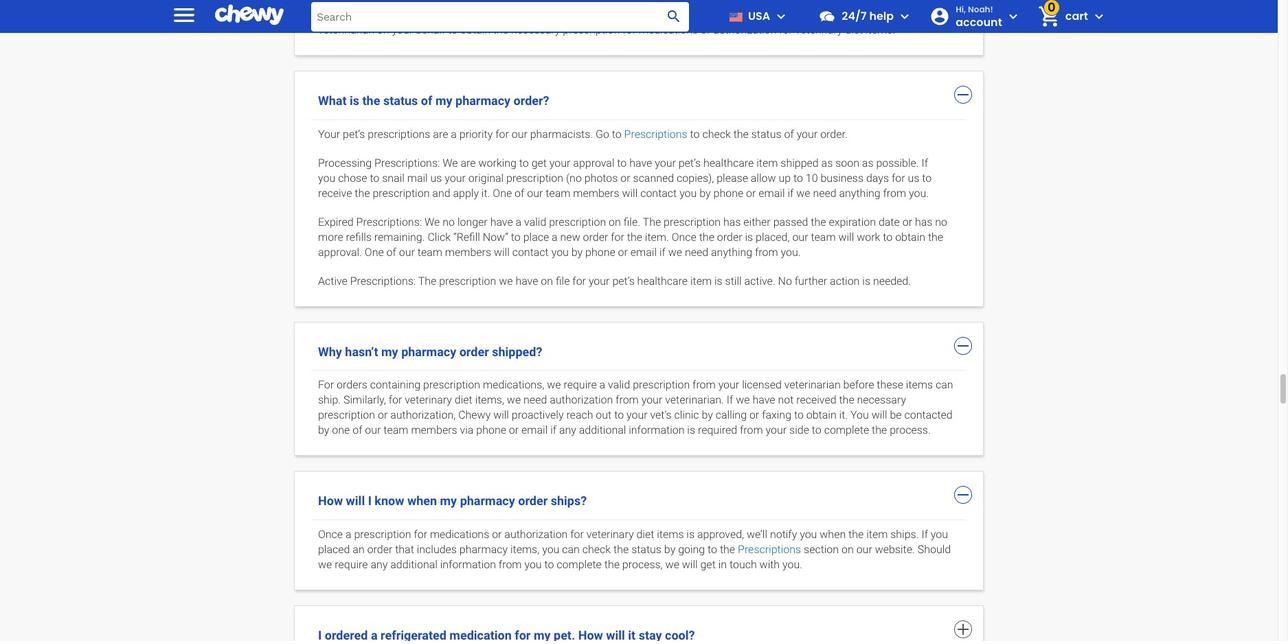 Task type: vqa. For each thing, say whether or not it's contained in the screenshot.
complete
yes



Task type: locate. For each thing, give the bounding box(es) containing it.
required inside 'for orders containing prescription medications, we require a valid prescription from your licensed veterinarian before these items can ship. similarly, for veterinary diet items, we need authorization from your veterinarian. if we have not received the necessary prescription or authorization, chewy will proactively reach out to your vet's clinic by calling or faxing to obtain it. you will be contacted by one of our team members via phone or email if any additional information is required from your side to complete the process.'
[[698, 424, 737, 437]]

your up vet's
[[641, 394, 662, 407]]

0 horizontal spatial chewy
[[458, 409, 491, 422]]

are inside processing prescriptions: we are working to get your approval to have your pet's healthcare item shipped as soon as possible. if you
[[461, 156, 476, 169]]

1 horizontal spatial and
[[483, 0, 501, 6]]

0 vertical spatial additional
[[579, 424, 626, 437]]

0 vertical spatial if
[[788, 187, 794, 200]]

1 horizontal spatial need
[[685, 246, 708, 259]]

diet
[[553, 0, 571, 6], [845, 23, 863, 36], [455, 394, 472, 407], [636, 529, 654, 542]]

items, left it
[[574, 0, 603, 6]]

0 vertical spatial status
[[383, 93, 418, 108]]

veterinary up authorization,
[[405, 394, 452, 407]]

pharmacy right includes
[[459, 544, 508, 557]]

2 vertical spatial pet's
[[612, 274, 635, 287]]

prescription up new
[[549, 215, 606, 228]]

0 vertical spatial for
[[318, 0, 334, 6]]

is right der
[[745, 230, 753, 244]]

for orders containing prescription medications, we require a valid prescription from your licensed veterinarian before these items can ship. similarly, for veterinary diet items, we need authorization from your veterinarian. if we have not received the necessary prescription or authorization, chewy will proactively reach out to your vet's clinic by calling or faxing to obtain it. you will be contacted by one of our team members via phone or email if any additional information is required from your side to complete the process.
[[318, 379, 953, 437]]

1 horizontal spatial items,
[[574, 0, 603, 6]]

for inside the for both prescription medications and veterinary diet items, it is not required to have a prescription or veterinarian authorization on hand when you place your order. if you select "i want chewy to contact my veterinarian" while placing your order, we will contact your veterinarian on your behalf to obtain the necessary prescription for medications or authorization for veterinary diet items.
[[318, 0, 334, 6]]

items,
[[574, 0, 603, 6], [475, 394, 504, 407]]

pharmacy inside you placed an order that includes pharmacy items
[[459, 544, 508, 557]]

is right it
[[614, 0, 622, 6]]

1 vertical spatial valid
[[608, 379, 630, 392]]

u
[[779, 171, 785, 184]]

items, inside 'for orders containing prescription medications, we require a valid prescription from your licensed veterinarian before these items can ship. similarly, for veterinary diet items, we need authorization from your veterinarian. if we have not received the necessary prescription or authorization, chewy will proactively reach out to your vet's clinic by calling or faxing to obtain it. you will be contacted by one of our team members via phone or email if any additional information is required from your side to complete the process.'
[[475, 394, 504, 407]]

1 vertical spatial anything
[[711, 246, 752, 259]]

2 horizontal spatial when
[[820, 529, 846, 542]]

2 for from the top
[[318, 379, 334, 392]]

additional down that
[[390, 559, 437, 572]]

order
[[583, 230, 608, 244], [459, 345, 489, 359], [518, 494, 548, 509], [367, 544, 392, 557]]

1 horizontal spatial menu image
[[773, 8, 790, 25]]

possible.
[[876, 156, 919, 169]]

expired prescriptions: we no longer have a valid prescription on file. the prescription has either passed the expiration date or has no more refills remaining. click "refill now" to place a new order for the item. once the or
[[318, 215, 947, 244]]

order. inside the for both prescription medications and veterinary diet items, it is not required to have a prescription or veterinarian authorization on hand when you place your order. if you select "i want chewy to contact my veterinarian" while placing your order, we will contact your veterinarian on your behalf to obtain the necessary prescription for medications or authorization for veterinary diet items.
[[446, 8, 473, 21]]

0 horizontal spatial necessary
[[511, 23, 560, 36]]

0 horizontal spatial complete
[[557, 559, 602, 572]]

required
[[643, 0, 683, 6], [698, 424, 737, 437]]

prescriptions: for processing
[[374, 156, 440, 169]]

0 horizontal spatial required
[[643, 0, 683, 6]]

, down a prescription for medications or authorization for veterinary diet items is approved,
[[537, 544, 539, 557]]

to right days
[[922, 171, 932, 184]]

for up that
[[414, 529, 427, 542]]

medications for authorization
[[430, 529, 489, 542]]

, for , please allow u
[[712, 171, 714, 184]]

phone up "active prescriptions: the prescription we have on file for your pet's healthcare item is still active. no further action is needed."
[[585, 246, 615, 259]]

information down vet's
[[629, 424, 685, 437]]

2 no from the left
[[935, 215, 947, 228]]

obtain
[[460, 23, 490, 36], [895, 230, 925, 244], [806, 409, 836, 422]]

0 vertical spatial it.
[[481, 187, 490, 200]]

will inside section on our website. should we require any additional information from you to complete the process, we will get in touch with you.
[[682, 559, 698, 572]]

valid inside 'for orders containing prescription medications, we require a valid prescription from your licensed veterinarian before these items can ship. similarly, for veterinary diet items, we need authorization from your veterinarian. if we have not received the necessary prescription or authorization, chewy will proactively reach out to your vet's clinic by calling or faxing to obtain it. you will be contacted by one of our team members via phone or email if any additional information is required from your side to complete the process.'
[[608, 379, 630, 392]]

anything
[[839, 187, 880, 200], [711, 246, 752, 259]]

for for for orders containing prescription medications, we require a valid prescription from your licensed veterinarian before these items can ship. similarly, for veterinary diet items, we need authorization from your veterinarian. if we have not received the necessary prescription or authorization, chewy will proactively reach out to your vet's clinic by calling or faxing to obtain it. you will be contacted by one of our team members via phone or email if any additional information is required from your side to complete the process.
[[318, 379, 334, 392]]

have up the now"
[[490, 215, 513, 228]]

reach
[[566, 409, 593, 422]]

are down what is the status of my pharmacy order?
[[433, 127, 448, 140]]

0 vertical spatial pet's
[[343, 127, 365, 140]]

section on our website. should we require any additional information from you to complete the process, we will get in touch with you.
[[318, 544, 951, 572]]

when right 'know'
[[407, 494, 437, 509]]

are for prescriptions
[[433, 127, 448, 140]]

have up (no photos or scanned copies)
[[629, 156, 652, 169]]

chose
[[338, 171, 367, 184]]

veterinary
[[504, 0, 551, 6], [795, 23, 842, 36], [405, 394, 452, 407], [587, 529, 634, 542]]

us right mail
[[430, 171, 442, 184]]

medications down veterinarian"
[[639, 23, 698, 36]]

information inside section on our website. should we require any additional information from you to complete the process, we will get in touch with you.
[[440, 559, 496, 572]]

notif
[[770, 529, 792, 542]]

item inside processing prescriptions: we are working to get your approval to have your pet's healthcare item shipped as soon as possible. if you
[[757, 156, 778, 169]]

items image
[[1037, 4, 1061, 29]]

calling
[[716, 409, 747, 422]]

1 horizontal spatial chewy
[[571, 8, 604, 21]]

der
[[727, 230, 742, 244]]

phone
[[713, 187, 743, 200], [585, 246, 615, 259], [476, 424, 506, 437]]

2 horizontal spatial obtain
[[895, 230, 925, 244]]

scanned
[[633, 171, 674, 184]]

1 vertical spatial email if
[[631, 246, 666, 259]]

1 vertical spatial additional
[[390, 559, 437, 572]]

if
[[788, 187, 794, 200], [659, 246, 666, 259], [550, 424, 556, 437]]

0 vertical spatial .
[[926, 187, 929, 200]]

0 horizontal spatial email
[[521, 424, 548, 437]]

prescription
[[361, 0, 418, 6], [732, 0, 789, 6], [563, 23, 620, 36], [506, 171, 563, 184], [373, 187, 430, 200], [549, 215, 606, 228], [664, 215, 721, 228], [439, 274, 496, 287], [423, 379, 480, 392], [633, 379, 690, 392], [318, 409, 375, 422], [354, 529, 411, 542]]

1 horizontal spatial we
[[443, 156, 458, 169]]

soon
[[835, 156, 859, 169]]

0 vertical spatial we
[[443, 156, 458, 169]]

1 horizontal spatial one
[[493, 187, 512, 200]]

noah!
[[968, 3, 993, 15]]

team down click
[[418, 246, 442, 259]]

items right these
[[906, 379, 933, 392]]

or down how will i know when my pharmacy order ships? at the left
[[492, 529, 502, 542]]

chewy right want
[[571, 8, 604, 21]]

the
[[643, 215, 661, 228], [418, 274, 436, 287]]

when inside the for both prescription medications and veterinary diet items, it is not required to have a prescription or veterinarian authorization on hand when you place your order. if you select "i want chewy to contact my veterinarian" while placing your order, we will contact your veterinarian on your behalf to obtain the necessary prescription for medications or authorization for veterinary diet items.
[[345, 8, 371, 21]]

1 vertical spatial prescriptions link
[[738, 543, 801, 558]]

1 us from the left
[[430, 171, 442, 184]]

further
[[795, 274, 827, 287]]

one down original
[[493, 187, 512, 200]]

Product search field
[[311, 2, 689, 31]]

24/7
[[842, 8, 867, 24]]

is inside the for both prescription medications and veterinary diet items, it is not required to have a prescription or veterinarian authorization on hand when you place your order. if you select "i want chewy to contact my veterinarian" while placing your order, we will contact your veterinarian on your behalf to obtain the necessary prescription for medications or authorization for veterinary diet items.
[[614, 0, 622, 6]]

necessary inside the for both prescription medications and veterinary diet items, it is not required to have a prescription or veterinarian authorization on hand when you place your order. if you select "i want chewy to contact my veterinarian" while placing your order, we will contact your veterinarian on your behalf to obtain the necessary prescription for medications or authorization for veterinary diet items.
[[511, 23, 560, 36]]

order. left select
[[446, 8, 473, 21]]

additional down "out"
[[579, 424, 626, 437]]

0 vertical spatial get
[[531, 156, 547, 169]]

0 vertical spatial valid
[[524, 215, 546, 228]]

prescription down snail at the top of the page
[[373, 187, 430, 200]]

0 horizontal spatial items
[[510, 544, 537, 557]]

2 horizontal spatial item
[[866, 529, 888, 542]]

will inside the for both prescription medications and veterinary diet items, it is not required to have a prescription or veterinarian authorization on hand when you place your order. if you select "i want chewy to contact my veterinarian" while placing your order, we will contact your veterinarian on your behalf to obtain the necessary prescription for medications or authorization for veterinary diet items.
[[872, 8, 887, 21]]

1 vertical spatial items,
[[475, 394, 504, 407]]

prescriptions: up mail
[[374, 156, 440, 169]]

need
[[813, 187, 836, 200], [685, 246, 708, 259], [524, 394, 547, 407]]

items, down medications, at the left bottom
[[475, 394, 504, 407]]

1 horizontal spatial anything
[[839, 187, 880, 200]]

on left "behalf"
[[377, 23, 389, 36]]

to
[[685, 0, 695, 6], [606, 8, 616, 21], [448, 23, 458, 36], [612, 127, 621, 140], [690, 127, 700, 140], [519, 156, 529, 169], [617, 156, 627, 169], [370, 171, 379, 184], [793, 171, 803, 184], [922, 171, 932, 184], [511, 230, 521, 244], [883, 230, 893, 244], [614, 409, 624, 422], [794, 409, 804, 422], [812, 424, 821, 437], [708, 544, 717, 557], [544, 559, 554, 572]]

obtain inside the for both prescription medications and veterinary diet items, it is not required to have a prescription or veterinarian authorization on hand when you place your order. if you select "i want chewy to contact my veterinarian" while placing your order, we will contact your veterinarian on your behalf to obtain the necessary prescription for medications or authorization for veterinary diet items.
[[460, 23, 490, 36]]

0 vertical spatial any
[[559, 424, 576, 437]]

we inside processing prescriptions: we are working to get your approval to have your pet's healthcare item shipped as soon as possible. if you
[[443, 156, 458, 169]]

have
[[698, 0, 720, 6], [629, 156, 652, 169], [490, 215, 513, 228], [515, 274, 538, 287], [753, 394, 775, 407]]

you placed an order that includes pharmacy items
[[318, 529, 948, 557]]

order inside you placed an order that includes pharmacy items
[[367, 544, 392, 557]]

1 vertical spatial order.
[[820, 127, 848, 140]]

required down calling
[[698, 424, 737, 437]]

similarly,
[[344, 394, 386, 407]]

0 horizontal spatial we
[[425, 215, 440, 228]]

the down , you can check the status by going
[[604, 559, 620, 572]]

1 horizontal spatial obtain
[[806, 409, 836, 422]]

for for for both prescription medications and veterinary diet items, it is not required to have a prescription or veterinarian authorization on hand when you place your order. if you select "i want chewy to contact my veterinarian" while placing your order, we will contact your veterinarian on your behalf to obtain the necessary prescription for medications or authorization for veterinary diet items.
[[318, 0, 334, 6]]

has
[[723, 215, 741, 228], [915, 215, 932, 228]]

1 horizontal spatial email
[[631, 246, 657, 259]]

0 vertical spatial once
[[672, 230, 696, 244]]

us inside p to 10 business days for us to receive
[[908, 171, 919, 184]]

Search text field
[[311, 2, 689, 31]]

menu image right usa
[[773, 8, 790, 25]]

0 horizontal spatial .
[[798, 246, 801, 259]]

process,
[[622, 559, 663, 572]]

ships.
[[890, 529, 919, 542]]

healthcare
[[703, 156, 754, 169], [637, 274, 688, 287]]

0 vertical spatial medications
[[421, 0, 480, 6]]

0 vertical spatial anything
[[839, 187, 880, 200]]

one of our team members will contact you down "refill
[[365, 246, 569, 259]]

team down expiration
[[811, 230, 836, 244]]

members inside 'for orders containing prescription medications, we require a valid prescription from your licensed veterinarian before these items can ship. similarly, for veterinary diet items, we need authorization from your veterinarian. if we have not received the necessary prescription or authorization, chewy will proactively reach out to your vet's clinic by calling or faxing to obtain it. you will be contacted by one of our team members via phone or email if any additional information is required from your side to complete the process.'
[[411, 424, 457, 437]]

submit search image
[[666, 8, 682, 25]]

before
[[843, 379, 874, 392]]

0 vertical spatial can
[[936, 379, 953, 392]]

email down proactively
[[521, 424, 548, 437]]

menu image inside usa popup button
[[773, 8, 790, 25]]

1 horizontal spatial information
[[629, 424, 685, 437]]

1 horizontal spatial has
[[915, 215, 932, 228]]

what is the status of my pharmacy order?
[[318, 93, 549, 108]]

obtain inside 'for orders containing prescription medications, we require a valid prescription from your licensed veterinarian before these items can ship. similarly, for veterinary diet items, we need authorization from your veterinarian. if we have not received the necessary prescription or authorization, chewy will proactively reach out to your vet's clinic by calling or faxing to obtain it. you will be contacted by one of our team members via phone or email if any additional information is required from your side to complete the process.'
[[806, 409, 836, 422]]

cart
[[1065, 8, 1088, 24]]

clinic
[[674, 409, 699, 422]]

order right an
[[367, 544, 392, 557]]

veterinarian
[[804, 0, 860, 6], [318, 23, 374, 36], [784, 379, 841, 392]]

no up click
[[443, 215, 455, 228]]

pharmacists.
[[530, 127, 593, 140]]

require for any
[[335, 559, 368, 572]]

2 vertical spatial email
[[521, 424, 548, 437]]

help menu image
[[897, 8, 913, 25]]

valid up "out"
[[608, 379, 630, 392]]

1 vertical spatial for
[[318, 379, 334, 392]]

1 vertical spatial email
[[631, 246, 657, 259]]

order right new
[[583, 230, 608, 244]]

we left the "help"
[[855, 8, 869, 21]]

the down before
[[839, 394, 854, 407]]

valid
[[524, 215, 546, 228], [608, 379, 630, 392]]

require up 'reach'
[[564, 379, 597, 392]]

complete inside 'for orders containing prescription medications, we require a valid prescription from your licensed veterinarian before these items can ship. similarly, for veterinary diet items, we need authorization from your veterinarian. if we have not received the necessary prescription or authorization, chewy will proactively reach out to your vet's clinic by calling or faxing to obtain it. you will be contacted by one of our team members via phone or email if any additional information is required from your side to complete the process.'
[[824, 424, 869, 437]]

0 vertical spatial information
[[629, 424, 685, 437]]

to right the now"
[[511, 230, 521, 244]]

not
[[625, 0, 641, 6], [778, 394, 794, 407]]

0 horizontal spatial one
[[365, 246, 384, 259]]

1 no from the left
[[443, 215, 455, 228]]

1 vertical spatial can
[[562, 544, 580, 557]]

0 horizontal spatial us
[[430, 171, 442, 184]]

it. down original
[[481, 187, 490, 200]]

we
[[855, 8, 869, 21], [796, 187, 810, 200], [668, 246, 682, 259], [499, 274, 513, 287], [547, 379, 561, 392], [507, 394, 521, 407], [736, 394, 750, 407], [318, 559, 332, 572], [665, 559, 679, 572]]

0 horizontal spatial no
[[443, 215, 455, 228]]

prescriptions: inside the expired prescriptions: we no longer have a valid prescription on file. the prescription has either passed the expiration date or has no more refills remaining. click "refill now" to place a new order for the item. once the or
[[356, 215, 422, 228]]

we need anything from you .
[[796, 187, 929, 200], [668, 246, 801, 259]]

no right date at right
[[935, 215, 947, 228]]

need inside 'for orders containing prescription medications, we require a valid prescription from your licensed veterinarian before these items can ship. similarly, for veterinary diet items, we need authorization from your veterinarian. if we have not received the necessary prescription or authorization, chewy will proactively reach out to your vet's clinic by calling or faxing to obtain it. you will be contacted by one of our team members via phone or email if any additional information is required from your side to complete the process.'
[[524, 394, 547, 407]]

necessary down "i
[[511, 23, 560, 36]]

phone inside 'for orders containing prescription medications, we require a valid prescription from your licensed veterinarian before these items can ship. similarly, for veterinary diet items, we need authorization from your veterinarian. if we have not received the necessary prescription or authorization, chewy will proactively reach out to your vet's clinic by calling or faxing to obtain it. you will be contacted by one of our team members via phone or email if any additional information is required from your side to complete the process.'
[[476, 424, 506, 437]]

1 horizontal spatial necessary
[[857, 394, 906, 407]]

pharmacy up a prescription for medications or authorization for veterinary diet items is approved,
[[460, 494, 515, 509]]

my inside the for both prescription medications and veterinary diet items, it is not required to have a prescription or veterinarian authorization on hand when you place your order. if you select "i want chewy to contact my veterinarian" while placing your order, we will contact your veterinarian on your behalf to obtain the necessary prescription for medications or authorization for veterinary diet items.
[[658, 8, 673, 21]]

orders
[[337, 379, 367, 392]]

to right go
[[612, 127, 621, 140]]

if
[[476, 8, 482, 21], [922, 156, 928, 169], [727, 394, 733, 407], [921, 529, 928, 542]]

have inside the for both prescription medications and veterinary diet items, it is not required to have a prescription or veterinarian authorization on hand when you place your order. if you select "i want chewy to contact my veterinarian" while placing your order, we will contact your veterinarian on your behalf to obtain the necessary prescription for medications or authorization for veterinary diet items.
[[698, 0, 720, 6]]

your up "behalf"
[[422, 8, 443, 21]]

or
[[791, 0, 801, 6], [701, 23, 711, 36], [621, 171, 630, 184], [746, 187, 756, 200], [902, 215, 912, 228], [717, 230, 727, 244], [618, 246, 628, 259], [378, 409, 388, 422], [749, 409, 759, 422], [509, 424, 519, 437], [492, 529, 502, 542]]

order,
[[826, 8, 852, 21]]

1 horizontal spatial once
[[672, 230, 696, 244]]

1 vertical spatial and
[[432, 187, 450, 200]]

shipped
[[781, 156, 819, 169]]

are for we
[[461, 156, 476, 169]]

includes
[[417, 544, 457, 557]]

from
[[883, 187, 906, 200], [755, 246, 778, 259], [693, 379, 716, 392], [616, 394, 639, 407], [740, 424, 763, 437], [499, 559, 522, 572]]

will up items.
[[872, 8, 887, 21]]

to snail mail us your
[[370, 171, 466, 184]]

to down a prescription for medications or authorization for veterinary diet items is approved,
[[544, 559, 554, 572]]

us down possible. on the right top of page
[[908, 171, 919, 184]]

has up der
[[723, 215, 741, 228]]

0 horizontal spatial place
[[394, 8, 419, 21]]

to inside der is placed, our team will work to obtain the approval.
[[883, 230, 893, 244]]

0 vertical spatial complete
[[824, 424, 869, 437]]

0 horizontal spatial not
[[625, 0, 641, 6]]

0 horizontal spatial when
[[345, 8, 371, 21]]

1 vertical spatial not
[[778, 394, 794, 407]]

1 vertical spatial information
[[440, 559, 496, 572]]

2 us from the left
[[908, 171, 919, 184]]

obtain right "behalf"
[[460, 23, 490, 36]]

your left vet's
[[626, 409, 648, 422]]

going
[[678, 544, 705, 557]]

team inside der is placed, our team will work to obtain the approval.
[[811, 230, 836, 244]]

0 horizontal spatial require
[[335, 559, 368, 572]]

medications for veterinary
[[421, 0, 480, 6]]

for right 'priority' at the left
[[495, 127, 509, 140]]

1 horizontal spatial prescriptions link
[[738, 543, 801, 558]]

one of our team members will contact you
[[493, 187, 697, 200], [365, 246, 569, 259]]

we down medications, at the left bottom
[[507, 394, 521, 407]]

0 vertical spatial items
[[906, 379, 933, 392]]

we inside the expired prescriptions: we no longer have a valid prescription on file. the prescription has either passed the expiration date or has no more refills remaining. click "refill now" to place a new order for the item. once the or
[[425, 215, 440, 228]]

require inside 'for orders containing prescription medications, we require a valid prescription from your licensed veterinarian before these items can ship. similarly, for veterinary diet items, we need authorization from your veterinarian. if we have not received the necessary prescription or authorization, chewy will proactively reach out to your vet's clinic by calling or faxing to obtain it. you will be contacted by one of our team members via phone or email if any additional information is required from your side to complete the process.'
[[564, 379, 597, 392]]

menu image
[[170, 1, 198, 29], [773, 8, 790, 25]]

valid right longer
[[524, 215, 546, 228]]

get left the in
[[700, 559, 716, 572]]

veterinary inside 'for orders containing prescription medications, we require a valid prescription from your licensed veterinarian before these items can ship. similarly, for veterinary diet items, we need authorization from your veterinarian. if we have not received the necessary prescription or authorization, chewy will proactively reach out to your vet's clinic by calling or faxing to obtain it. you will be contacted by one of our team members via phone or email if any additional information is required from your side to complete the process.'
[[405, 394, 452, 407]]

0 horizontal spatial can
[[562, 544, 580, 557]]

your up (no
[[549, 156, 571, 169]]

is inside 'for orders containing prescription medications, we require a valid prescription from your licensed veterinarian before these items can ship. similarly, for veterinary diet items, we need authorization from your veterinarian. if we have not received the necessary prescription or authorization, chewy will proactively reach out to your vet's clinic by calling or faxing to obtain it. you will be contacted by one of our team members via phone or email if any additional information is required from your side to complete the process.'
[[687, 424, 695, 437]]

place inside the expired prescriptions: we no longer have a valid prescription on file. the prescription has either passed the expiration date or has no more refills remaining. click "refill now" to place a new order for the item. once the or
[[523, 230, 549, 244]]

0 vertical spatial one
[[493, 187, 512, 200]]

expiration
[[829, 215, 876, 228]]

an
[[353, 544, 365, 557]]

1 horizontal spatial item
[[757, 156, 778, 169]]

pet's down der is placed, our team will work to obtain the approval.
[[612, 274, 635, 287]]

1 horizontal spatial if
[[659, 246, 666, 259]]

1 vertical spatial items
[[657, 529, 684, 542]]

as
[[821, 156, 833, 169], [862, 156, 873, 169]]

prescriptions: for expired
[[356, 215, 422, 228]]

can up contacted
[[936, 379, 953, 392]]

prescriptions: inside processing prescriptions: we are working to get your approval to have your pet's healthcare item shipped as soon as possible. if you
[[374, 156, 440, 169]]

diet down order,
[[845, 23, 863, 36]]

1 vertical spatial ,
[[537, 544, 539, 557]]

ships?
[[551, 494, 587, 509]]

a up veterinarian"
[[723, 0, 729, 6]]

side
[[789, 424, 809, 437]]

0 vertical spatial required
[[643, 0, 683, 6]]

place inside the for both prescription medications and veterinary diet items, it is not required to have a prescription or veterinarian authorization on hand when you place your order. if you select "i want chewy to contact my veterinarian" while placing your order, we will contact your veterinarian on your behalf to obtain the necessary prescription for medications or authorization for veterinary diet items.
[[394, 8, 419, 21]]

as left the soon
[[821, 156, 833, 169]]

get down pharmacists.
[[531, 156, 547, 169]]

items inside 'for orders containing prescription medications, we require a valid prescription from your licensed veterinarian before these items can ship. similarly, for veterinary diet items, we need authorization from your veterinarian. if we have not received the necessary prescription or authorization, chewy will proactively reach out to your vet's clinic by calling or faxing to obtain it. you will be contacted by one of our team members via phone or email if any additional information is required from your side to complete the process.'
[[906, 379, 933, 392]]

prescriptions link up with at the right of page
[[738, 543, 801, 558]]

hi,
[[956, 3, 966, 15]]

or down proactively
[[509, 424, 519, 437]]

and inside the for both prescription medications and veterinary diet items, it is not required to have a prescription or veterinarian authorization on hand when you place your order. if you select "i want chewy to contact my veterinarian" while placing your order, we will contact your veterinarian on your behalf to obtain the necessary prescription for medications or authorization for veterinary diet items.
[[483, 0, 501, 6]]

1 vertical spatial need
[[685, 246, 708, 259]]

receive
[[318, 187, 352, 200]]

, for , you can check the status by going
[[537, 544, 539, 557]]

vet's
[[650, 409, 672, 422]]

0 horizontal spatial status
[[383, 93, 418, 108]]

(no photos or scanned copies)
[[566, 171, 712, 184]]

1 horizontal spatial prescriptions
[[738, 544, 801, 557]]

0 vertical spatial email
[[759, 187, 785, 200]]

1 vertical spatial one
[[365, 246, 384, 259]]

2 horizontal spatial status
[[751, 127, 781, 140]]

your up and apply it.
[[445, 171, 466, 184]]

0 vertical spatial prescriptions
[[624, 127, 687, 140]]

usa button
[[724, 0, 790, 33]]

1 horizontal spatial valid
[[608, 379, 630, 392]]

0 vertical spatial when
[[345, 8, 371, 21]]

1 as from the left
[[821, 156, 833, 169]]

ship.
[[318, 394, 341, 407]]

or down veterinarian"
[[701, 23, 711, 36]]

require inside section on our website. should we require any additional information from you to complete the process, we will get in touch with you.
[[335, 559, 368, 572]]

0 horizontal spatial once
[[318, 529, 343, 542]]

1 vertical spatial any
[[371, 559, 388, 572]]

1 vertical spatial obtain
[[895, 230, 925, 244]]

obtain down received
[[806, 409, 836, 422]]

will
[[872, 8, 887, 21], [622, 187, 638, 200], [838, 230, 854, 244], [494, 246, 510, 259], [493, 409, 509, 422], [872, 409, 887, 422], [346, 494, 365, 509], [682, 559, 698, 572]]

1 vertical spatial veterinarian
[[318, 23, 374, 36]]

place left new
[[523, 230, 549, 244]]

out
[[596, 409, 612, 422]]

a
[[723, 0, 729, 6], [451, 127, 457, 140], [516, 215, 522, 228], [552, 230, 558, 244], [599, 379, 605, 392], [346, 529, 351, 542]]

additional inside section on our website. should we require any additional information from you to complete the process, we will get in touch with you.
[[390, 559, 437, 572]]

we for are
[[443, 156, 458, 169]]

we'll
[[747, 529, 767, 542]]

if inside the for both prescription medications and veterinary diet items, it is not required to have a prescription or veterinarian authorization on hand when you place your order. if you select "i want chewy to contact my veterinarian" while placing your order, we will contact your veterinarian on your behalf to obtain the necessary prescription for medications or authorization for veterinary diet items.
[[476, 8, 482, 21]]

for inside 'for orders containing prescription medications, we require a valid prescription from your licensed veterinarian before these items can ship. similarly, for veterinary diet items, we need authorization from your veterinarian. if we have not received the necessary prescription or authorization, chewy will proactively reach out to your vet's clinic by calling or faxing to obtain it. you will be contacted by one of our team members via phone or email if any additional information is required from your side to complete the process.'
[[318, 379, 334, 392]]

if inside 'for orders containing prescription medications, we require a valid prescription from your licensed veterinarian before these items can ship. similarly, for veterinary diet items, we need authorization from your veterinarian. if we have not received the necessary prescription or authorization, chewy will proactively reach out to your vet's clinic by calling or faxing to obtain it. you will be contacted by one of our team members via phone or email if any additional information is required from your side to complete the process.'
[[550, 424, 556, 437]]

0 vertical spatial members
[[573, 187, 619, 200]]

authorization
[[863, 0, 926, 6], [713, 23, 776, 36], [550, 394, 613, 407], [504, 529, 568, 542]]

email down allow
[[759, 187, 785, 200]]

for
[[318, 0, 334, 6], [318, 379, 334, 392]]

0 horizontal spatial pet's
[[343, 127, 365, 140]]

for inside the expired prescriptions: we no longer have a valid prescription on file. the prescription has either passed the expiration date or has no more refills remaining. click "refill now" to place a new order for the item. once the or
[[611, 230, 624, 244]]

1 horizontal spatial healthcare
[[703, 156, 754, 169]]

why
[[318, 345, 342, 359]]

want
[[545, 8, 569, 21]]

if down item.
[[659, 246, 666, 259]]

additional
[[579, 424, 626, 437], [390, 559, 437, 572]]

1 for from the top
[[318, 0, 334, 6]]

0 horizontal spatial prescriptions
[[624, 127, 687, 140]]

your left order,
[[802, 8, 823, 21]]

.
[[926, 187, 929, 200], [798, 246, 801, 259]]

status
[[383, 93, 418, 108], [751, 127, 781, 140], [631, 544, 662, 557]]

we for no
[[425, 215, 440, 228]]

medications up includes
[[430, 529, 489, 542]]

contact
[[619, 8, 655, 21], [890, 8, 927, 21], [640, 187, 677, 200], [512, 246, 549, 259]]

0 vertical spatial obtain
[[460, 23, 490, 36]]

team
[[546, 187, 570, 200], [811, 230, 836, 244], [418, 246, 442, 259], [384, 424, 408, 437]]

is inside der is placed, our team will work to obtain the approval.
[[745, 230, 753, 244]]

prescriptions
[[624, 127, 687, 140], [738, 544, 801, 557]]

allow
[[751, 171, 776, 184]]

prescriptions: up remaining.
[[356, 215, 422, 228]]

information inside 'for orders containing prescription medications, we require a valid prescription from your licensed veterinarian before these items can ship. similarly, for veterinary diet items, we need authorization from your veterinarian. if we have not received the necessary prescription or authorization, chewy will proactively reach out to your vet's clinic by calling or faxing to obtain it. you will be contacted by one of our team members via phone or email if any additional information is required from your side to complete the process.'
[[629, 424, 685, 437]]

get inside section on our website. should we require any additional information from you to complete the process, we will get in touch with you.
[[700, 559, 716, 572]]

require down an
[[335, 559, 368, 572]]

1 horizontal spatial not
[[778, 394, 794, 407]]

how
[[318, 494, 343, 509]]

, inside what is the status of my pharmacy order? element
[[712, 171, 714, 184]]

a left 'priority' at the left
[[451, 127, 457, 140]]

item up allow
[[757, 156, 778, 169]]

information down includes
[[440, 559, 496, 572]]

1 horizontal spatial it.
[[839, 409, 848, 422]]

chewy inside 'for orders containing prescription medications, we require a valid prescription from your licensed veterinarian before these items can ship. similarly, for veterinary diet items, we need authorization from your veterinarian. if we have not received the necessary prescription or authorization, chewy will proactively reach out to your vet's clinic by calling or faxing to obtain it. you will be contacted by one of our team members via phone or email if any additional information is required from your side to complete the process.'
[[458, 409, 491, 422]]

the right work
[[928, 230, 943, 244]]

veterinarian up received
[[784, 379, 841, 392]]

1 vertical spatial phone
[[585, 246, 615, 259]]



Task type: describe. For each thing, give the bounding box(es) containing it.
if up should
[[921, 529, 928, 542]]

0 horizontal spatial email if
[[631, 246, 666, 259]]

veterinary down order,
[[795, 23, 842, 36]]

to up veterinarian"
[[685, 0, 695, 6]]

section
[[804, 544, 839, 557]]

a up placed
[[346, 529, 351, 542]]

prescription left (no
[[506, 171, 563, 184]]

what
[[318, 93, 347, 108]]

account menu image
[[1005, 8, 1021, 25]]

2 horizontal spatial email
[[759, 187, 785, 200]]

or left faxing
[[749, 409, 759, 422]]

a inside the for both prescription medications and veterinary diet items, it is not required to have a prescription or veterinarian authorization on hand when you place your order. if you select "i want chewy to contact my veterinarian" while placing your order, we will contact your veterinarian on your behalf to obtain the necessary prescription for medications or authorization for veterinary diet items.
[[723, 0, 729, 6]]

licensed
[[742, 379, 782, 392]]

authorization down while
[[713, 23, 776, 36]]

refills
[[346, 230, 372, 244]]

of down working
[[515, 187, 524, 200]]

approval.
[[318, 246, 362, 259]]

additional inside 'for orders containing prescription medications, we require a valid prescription from your licensed veterinarian before these items can ship. similarly, for veterinary diet items, we need authorization from your veterinarian. if we have not received the necessary prescription or authorization, chewy will proactively reach out to your vet's clinic by calling or faxing to obtain it. you will be contacted by one of our team members via phone or email if any additional information is required from your side to complete the process.'
[[579, 424, 626, 437]]

team inside 'for orders containing prescription medications, we require a valid prescription from your licensed veterinarian before these items can ship. similarly, for veterinary diet items, we need authorization from your veterinarian. if we have not received the necessary prescription or authorization, chewy will proactively reach out to your vet's clinic by calling or faxing to obtain it. you will be contacted by one of our team members via phone or email if any additional information is required from your side to complete the process.'
[[384, 424, 408, 437]]

of down remaining.
[[386, 246, 396, 259]]

prescription up item.
[[664, 215, 721, 228]]

account
[[956, 14, 1002, 30]]

items, inside the for both prescription medications and veterinary diet items, it is not required to have a prescription or veterinarian authorization on hand when you place your order. if you select "i want chewy to contact my veterinarian" while placing your order, we will contact your veterinarian on your behalf to obtain the necessary prescription for medications or authorization for veterinary diet items.
[[574, 0, 603, 6]]

apply
[[453, 187, 479, 200]]

medications,
[[483, 379, 544, 392]]

will down medications, at the left bottom
[[493, 409, 509, 422]]

received
[[796, 394, 836, 407]]

is up the going
[[687, 529, 695, 542]]

cart menu image
[[1091, 8, 1107, 25]]

longer
[[457, 215, 488, 228]]

prescription up the one
[[318, 409, 375, 422]]

action
[[830, 274, 860, 287]]

why hasn't my pharmacy order shipped?
[[318, 345, 542, 359]]

needed.
[[873, 274, 911, 287]]

while
[[737, 8, 762, 21]]

1 horizontal spatial email if
[[759, 187, 794, 200]]

order?
[[514, 93, 549, 108]]

on inside the expired prescriptions: we no longer have a valid prescription on file. the prescription has either passed the expiration date or has no more refills remaining. click "refill now" to place a new order for the item. once the or
[[609, 215, 621, 228]]

to inside section on our website. should we require any additional information from you to complete the process, we will get in touch with you.
[[544, 559, 554, 572]]

complete inside section on our website. should we require any additional information from you to complete the process, we will get in touch with you.
[[557, 559, 602, 572]]

it
[[606, 0, 612, 6]]

0 vertical spatial we need anything from you .
[[796, 187, 929, 200]]

of up prescriptions
[[421, 93, 432, 108]]

faxing
[[762, 409, 791, 422]]

get inside processing prescriptions: we are working to get your approval to have your pet's healthcare item shipped as soon as possible. if you
[[531, 156, 547, 169]]

veterinarian"
[[675, 8, 734, 21]]

to down it
[[606, 8, 616, 21]]

pharmacy for when
[[460, 494, 515, 509]]

to inside the expired prescriptions: we no longer have a valid prescription on file. the prescription has either passed the expiration date or has no more refills remaining. click "refill now" to place a new order for the item. once the or
[[511, 230, 521, 244]]

or right date at right
[[902, 215, 912, 228]]

p
[[785, 171, 791, 184]]

your up 'shipped'
[[797, 127, 818, 140]]

hi, noah! account
[[956, 3, 1002, 30]]

1 vertical spatial status
[[751, 127, 781, 140]]

have inside processing prescriptions: we are working to get your approval to have your pet's healthcare item shipped as soon as possible. if you
[[629, 156, 652, 169]]

, please allow u
[[712, 171, 785, 184]]

the down file.
[[627, 230, 642, 244]]

working
[[478, 156, 517, 169]]

copies)
[[677, 171, 712, 184]]

pet's inside processing prescriptions: we are working to get your approval to have your pet's healthcare item shipped as soon as possible. if you
[[678, 156, 701, 169]]

to down "approved,"
[[708, 544, 717, 557]]

active prescriptions: the prescription we have on file for your pet's healthcare item is still active. no further action is needed.
[[318, 274, 914, 287]]

if inside processing prescriptions: we are working to get your approval to have your pet's healthcare item shipped as soon as possible. if you
[[922, 156, 928, 169]]

authorization down 'ships?'
[[504, 529, 568, 542]]

process.
[[890, 424, 931, 437]]

"i
[[536, 8, 542, 21]]

, you can check the status by going
[[537, 544, 705, 557]]

for down the placing on the right of page
[[779, 23, 793, 36]]

is right what
[[350, 93, 359, 108]]

in
[[718, 559, 727, 572]]

to right p
[[793, 171, 803, 184]]

0 horizontal spatial the
[[418, 274, 436, 287]]

prescription down why hasn't my pharmacy order shipped?
[[423, 379, 480, 392]]

for right file
[[572, 274, 586, 287]]

have left file
[[515, 274, 538, 287]]

items inside you placed an order that includes pharmacy items
[[510, 544, 537, 557]]

if inside 'for orders containing prescription medications, we require a valid prescription from your licensed veterinarian before these items can ship. similarly, for veterinary diet items, we need authorization from your veterinarian. if we have not received the necessary prescription or authorization, chewy will proactively reach out to your vet's clinic by calling or faxing to obtain it. you will be contacted by one of our team members via phone or email if any additional information is required from your side to complete the process.'
[[727, 394, 733, 407]]

we down 10
[[796, 187, 810, 200]]

or down similarly,
[[378, 409, 388, 422]]

prescriptions inside what is the status of my pharmacy order? element
[[624, 127, 687, 140]]

10
[[806, 171, 818, 184]]

containing
[[370, 379, 421, 392]]

will left i at the left
[[346, 494, 365, 509]]

the left process. at the bottom of the page
[[872, 424, 887, 437]]

veterinarian.
[[665, 394, 724, 407]]

for down 'ships?'
[[570, 529, 584, 542]]

the inside section on our website. should we require any additional information from you to complete the process, we will get in touch with you.
[[604, 559, 620, 572]]

not inside the for both prescription medications and veterinary diet items, it is not required to have a prescription or veterinarian authorization on hand when you place your order. if you select "i want chewy to contact my veterinarian" while placing your order, we will contact your veterinarian on your behalf to obtain the necessary prescription for medications or authorization for veterinary diet items.
[[625, 0, 641, 6]]

of inside 'for orders containing prescription medications, we require a valid prescription from your licensed veterinarian before these items can ship. similarly, for veterinary diet items, we need authorization from your veterinarian. if we have not received the necessary prescription or authorization, chewy will proactively reach out to your vet's clinic by calling or faxing to obtain it. you will be contacted by one of our team members via phone or email if any additional information is required from your side to complete the process.'
[[353, 424, 362, 437]]

require for a
[[564, 379, 597, 392]]

original
[[468, 171, 504, 184]]

hasn't
[[345, 345, 378, 359]]

the up ", please allow u"
[[733, 127, 749, 140]]

pharmacy up containing at the bottom left of page
[[401, 345, 456, 359]]

will down the now"
[[494, 246, 510, 259]]

by down copies)
[[699, 187, 711, 200]]

1 vertical spatial if
[[659, 246, 666, 259]]

on inside section on our website. should we require any additional information from you to complete the process, we will get in touch with you.
[[842, 544, 854, 557]]

approval
[[573, 156, 614, 169]]

1 horizontal spatial pet's
[[612, 274, 635, 287]]

0 horizontal spatial menu image
[[170, 1, 198, 29]]

remaining.
[[374, 230, 425, 244]]

your up calling
[[718, 379, 739, 392]]

2 horizontal spatial need
[[813, 187, 836, 200]]

2 as from the left
[[862, 156, 873, 169]]

chewy inside the for both prescription medications and veterinary diet items, it is not required to have a prescription or veterinarian authorization on hand when you place your order. if you select "i want chewy to contact my veterinarian" while placing your order, we will contact your veterinarian on your behalf to obtain the necessary prescription for medications or authorization for veterinary diet items.
[[571, 8, 604, 21]]

2 vertical spatial item
[[866, 529, 888, 542]]

not inside 'for orders containing prescription medications, we require a valid prescription from your licensed veterinarian before these items can ship. similarly, for veterinary diet items, we need authorization from your veterinarian. if we have not received the necessary prescription or authorization, chewy will proactively reach out to your vet's clinic by calling or faxing to obtain it. you will be contacted by one of our team members via phone or email if any additional information is required from your side to complete the process.'
[[778, 394, 794, 407]]

a right longer
[[516, 215, 522, 228]]

we down the now"
[[499, 274, 513, 287]]

pharmacy for of
[[455, 93, 510, 108]]

from inside section on our website. should we require any additional information from you to complete the process, we will get in touch with you.
[[499, 559, 522, 572]]

check inside what is the status of my pharmacy order? element
[[702, 127, 731, 140]]

prescription up usa
[[732, 0, 789, 6]]

what is the status of my pharmacy order? element
[[311, 119, 967, 296]]

2 has from the left
[[915, 215, 932, 228]]

veterinary up , you can check the status by going
[[587, 529, 634, 542]]

a prescription for medications or authorization for veterinary diet items is approved,
[[346, 529, 744, 542]]

active
[[318, 274, 347, 287]]

diet up want
[[553, 0, 571, 6]]

by down veterinarian.
[[702, 409, 713, 422]]

you inside you placed an order that includes pharmacy items
[[931, 529, 948, 542]]

necessary inside 'for orders containing prescription medications, we require a valid prescription from your licensed veterinarian before these items can ship. similarly, for veterinary diet items, we need authorization from your veterinarian. if we have not received the necessary prescription or authorization, chewy will proactively reach out to your vet's clinic by calling or faxing to obtain it. you will be contacted by one of our team members via phone or email if any additional information is required from your side to complete the process.'
[[857, 394, 906, 407]]

a inside 'for orders containing prescription medications, we require a valid prescription from your licensed veterinarian before these items can ship. similarly, for veterinary diet items, we need authorization from your veterinarian. if we have not received the necessary prescription or authorization, chewy will proactively reach out to your vet's clinic by calling or faxing to obtain it. you will be contacted by one of our team members via phone or email if any additional information is required from your side to complete the process.'
[[599, 379, 605, 392]]

our inside 'for orders containing prescription medications, we require a valid prescription from your licensed veterinarian before these items can ship. similarly, for veterinary diet items, we need authorization from your veterinarian. if we have not received the necessary prescription or authorization, chewy will proactively reach out to your vet's clinic by calling or faxing to obtain it. you will be contacted by one of our team members via phone or email if any additional information is required from your side to complete the process.'
[[365, 424, 381, 437]]

or up the placing on the right of page
[[791, 0, 801, 6]]

email inside 'for orders containing prescription medications, we require a valid prescription from your licensed veterinarian before these items can ship. similarly, for veterinary diet items, we need authorization from your veterinarian. if we have not received the necessary prescription or authorization, chewy will proactively reach out to your vet's clinic by calling or faxing to obtain it. you will be contacted by one of our team members via phone or email if any additional information is required from your side to complete the process.'
[[521, 424, 548, 437]]

veterinarian inside 'for orders containing prescription medications, we require a valid prescription from your licensed veterinarian before these items can ship. similarly, for veterinary diet items, we need authorization from your veterinarian. if we have not received the necessary prescription or authorization, chewy will proactively reach out to your vet's clinic by calling or faxing to obtain it. you will be contacted by one of our team members via phone or email if any additional information is required from your side to complete the process.'
[[784, 379, 841, 392]]

will down (no photos or scanned copies)
[[622, 187, 638, 200]]

your right file
[[589, 274, 610, 287]]

usa
[[748, 8, 770, 24]]

any inside 'for orders containing prescription medications, we require a valid prescription from your licensed veterinarian before these items can ship. similarly, for veterinary diet items, we need authorization from your veterinarian. if we have not received the necessary prescription or authorization, chewy will proactively reach out to your vet's clinic by calling or faxing to obtain it. you will be contacted by one of our team members via phone or email if any additional information is required from your side to complete the process.'
[[559, 424, 576, 437]]

item.
[[645, 230, 669, 244]]

file.
[[624, 215, 640, 228]]

active.
[[744, 274, 775, 287]]

you
[[850, 409, 869, 422]]

prescription down it
[[563, 23, 620, 36]]

obtain inside der is placed, our team will work to obtain the approval.
[[895, 230, 925, 244]]

0 horizontal spatial check
[[582, 544, 611, 557]]

of up 'shipped'
[[784, 127, 794, 140]]

prescriptions
[[368, 127, 430, 140]]

1 has from the left
[[723, 215, 741, 228]]

chewy home image
[[215, 0, 284, 30]]

2 horizontal spatial phone
[[713, 187, 743, 200]]

24/7 help
[[842, 8, 894, 24]]

our inside section on our website. should we require any additional information from you to complete the process, we will get in touch with you.
[[856, 544, 872, 557]]

1 horizontal spatial phone
[[585, 246, 615, 259]]

1 vertical spatial we need anything from you .
[[668, 246, 801, 259]]

have inside 'for orders containing prescription medications, we require a valid prescription from your licensed veterinarian before these items can ship. similarly, for veterinary diet items, we need authorization from your veterinarian. if we have not received the necessary prescription or authorization, chewy will proactively reach out to your vet's clinic by calling or faxing to obtain it. you will be contacted by one of our team members via phone or email if any additional information is required from your side to complete the process.'
[[753, 394, 775, 407]]

how will i know when my pharmacy order ships?
[[318, 494, 587, 509]]

"refill
[[453, 230, 480, 244]]

new
[[560, 230, 580, 244]]

order inside the expired prescriptions: we no longer have a valid prescription on file. the prescription has either passed the expiration date or has no more refills remaining. click "refill now" to place a new order for the item. once the or
[[583, 230, 608, 244]]

go
[[596, 127, 609, 140]]

to up (no photos or scanned copies)
[[617, 156, 627, 169]]

2 vertical spatial when
[[820, 529, 846, 542]]

placing
[[765, 8, 799, 21]]

we down placed
[[318, 559, 332, 572]]

shipped?
[[492, 345, 542, 359]]

will left be
[[872, 409, 887, 422]]

expired
[[318, 215, 354, 228]]

to right working
[[519, 156, 529, 169]]

placed
[[318, 544, 350, 557]]

the right passed
[[811, 215, 826, 228]]

date
[[879, 215, 900, 228]]

our inside der is placed, our team will work to obtain the approval.
[[792, 230, 808, 244]]

1 horizontal spatial when
[[407, 494, 437, 509]]

to right side
[[812, 424, 821, 437]]

your left hi,
[[929, 8, 950, 21]]

1 vertical spatial medications
[[639, 23, 698, 36]]

a left new
[[552, 230, 558, 244]]

your down faxing
[[766, 424, 787, 437]]

we down item.
[[668, 246, 682, 259]]

will inside der is placed, our team will work to obtain the approval.
[[838, 230, 854, 244]]

have inside the expired prescriptions: we no longer have a valid prescription on file. the prescription has either passed the expiration date or has no more refills remaining. click "refill now" to place a new order for the item. once the or
[[490, 215, 513, 228]]

order left shipped?
[[459, 345, 489, 359]]

or up still
[[717, 230, 727, 244]]

diet up section on our website. should we require any additional information from you to complete the process, we will get in touch with you.
[[636, 529, 654, 542]]

it. inside what is the status of my pharmacy order? element
[[481, 187, 490, 200]]

1 vertical spatial members
[[445, 246, 491, 259]]

the inside the for both prescription medications and veterinary diet items, it is not required to have a prescription or veterinarian authorization on hand when you place your order. if you select "i want chewy to contact my veterinarian" while placing your order, we will contact your veterinarian on your behalf to obtain the necessary prescription for medications or authorization for veterinary diet items.
[[493, 23, 508, 36]]

0 vertical spatial one of our team members will contact you
[[493, 187, 697, 200]]

proactively
[[512, 409, 564, 422]]

you inside section on our website. should we require any additional information from you to complete the process, we will get in touch with you.
[[524, 559, 542, 572]]

required inside the for both prescription medications and veterinary diet items, it is not required to have a prescription or veterinarian authorization on hand when you place your order. if you select "i want chewy to contact my veterinarian" while placing your order, we will contact your veterinarian on your behalf to obtain the necessary prescription for medications or authorization for veterinary diet items.
[[643, 0, 683, 6]]

business
[[821, 171, 864, 184]]

your
[[318, 127, 340, 140]]

chewy support image
[[818, 8, 836, 25]]

by left the going
[[664, 544, 675, 557]]

processing
[[318, 156, 372, 169]]

the left the ships.
[[848, 529, 864, 542]]

pharmacy for that
[[459, 544, 508, 557]]

prescriptions link inside what is the status of my pharmacy order? element
[[624, 127, 687, 142]]

we up calling
[[736, 394, 750, 407]]

the inside the expired prescriptions: we no longer have a valid prescription on file. the prescription has either passed the expiration date or has no more refills remaining. click "refill now" to place a new order for the item. once the or
[[643, 215, 661, 228]]

we inside the for both prescription medications and veterinary diet items, it is not required to have a prescription or veterinarian authorization on hand when you place your order. if you select "i want chewy to contact my veterinarian" while placing your order, we will contact your veterinarian on your behalf to obtain the necessary prescription for medications or authorization for veterinary diet items.
[[855, 8, 869, 21]]

passed
[[773, 215, 808, 228]]

order. inside what is the status of my pharmacy order? element
[[820, 127, 848, 140]]

valid inside the expired prescriptions: we no longer have a valid prescription on file. the prescription has either passed the expiration date or has no more refills remaining. click "refill now" to place a new order for the item. once the or
[[524, 215, 546, 228]]

team down (no
[[546, 187, 570, 200]]

days
[[866, 171, 889, 184]]

0 horizontal spatial item
[[690, 274, 712, 287]]

prescription down "refill
[[439, 274, 496, 287]]

is left still
[[714, 274, 722, 287]]

prescriptions: for active
[[350, 274, 416, 287]]

file
[[556, 274, 570, 287]]

once inside the expired prescriptions: we no longer have a valid prescription on file. the prescription has either passed the expiration date or has no more refills remaining. click "refill now" to place a new order for the item. once the or
[[672, 230, 696, 244]]

authorization inside 'for orders containing prescription medications, we require a valid prescription from your licensed veterinarian before these items can ship. similarly, for veterinary diet items, we need authorization from your veterinarian. if we have not received the necessary prescription or authorization, chewy will proactively reach out to your vet's clinic by calling or faxing to obtain it. you will be contacted by one of our team members via phone or email if any additional information is required from your side to complete the process.'
[[550, 394, 613, 407]]

1 vertical spatial healthcare
[[637, 274, 688, 287]]

0 horizontal spatial anything
[[711, 246, 752, 259]]

you inside processing prescriptions: we are working to get your approval to have your pet's healthcare item shipped as soon as possible. if you
[[318, 171, 335, 184]]

when the item ships.
[[820, 529, 919, 542]]

healthcare inside processing prescriptions: we are working to get your approval to have your pet's healthcare item shipped as soon as possible. if you
[[703, 156, 754, 169]]

can inside 'for orders containing prescription medications, we require a valid prescription from your licensed veterinarian before these items can ship. similarly, for veterinary diet items, we need authorization from your veterinarian. if we have not received the necessary prescription or authorization, chewy will proactively reach out to your vet's clinic by calling or faxing to obtain it. you will be contacted by one of our team members via phone or email if any additional information is required from your side to complete the process.'
[[936, 379, 953, 392]]

24/7 help link
[[813, 0, 894, 33]]

items.
[[866, 23, 895, 36]]

on left file
[[541, 274, 553, 287]]

processing prescriptions: we are working to get your approval to have your pet's healthcare item shipped as soon as possible. if you
[[318, 156, 928, 184]]

for left submit search image
[[623, 23, 636, 36]]

touch
[[729, 559, 757, 572]]

website.
[[875, 544, 915, 557]]

any inside section on our website. should we require any additional information from you to complete the process, we will get in touch with you.
[[371, 559, 388, 572]]

prescription up that
[[354, 529, 411, 542]]

select
[[505, 8, 533, 21]]

via
[[460, 424, 474, 437]]

0 vertical spatial veterinarian
[[804, 0, 860, 6]]

1 vertical spatial once
[[318, 529, 343, 542]]

for inside 'for orders containing prescription medications, we require a valid prescription from your licensed veterinarian before these items can ship. similarly, for veterinary diet items, we need authorization from your veterinarian. if we have not received the necessary prescription or authorization, chewy will proactively reach out to your vet's clinic by calling or faxing to obtain it. you will be contacted by one of our team members via phone or email if any additional information is required from your side to complete the process.'
[[389, 394, 402, 407]]

notif y you
[[770, 529, 817, 542]]

to right "out"
[[614, 409, 624, 422]]

or down the expired prescriptions: we no longer have a valid prescription on file. the prescription has either passed the expiration date or has no more refills remaining. click "refill now" to place a new order for the item. once the or
[[618, 246, 628, 259]]

der is placed, our team will work to obtain the approval.
[[318, 230, 943, 259]]

the up process,
[[613, 544, 629, 557]]

diet inside 'for orders containing prescription medications, we require a valid prescription from your licensed veterinarian before these items can ship. similarly, for veterinary diet items, we need authorization from your veterinarian. if we have not received the necessary prescription or authorization, chewy will proactively reach out to your vet's clinic by calling or faxing to obtain it. you will be contacted by one of our team members via phone or email if any additional information is required from your side to complete the process.'
[[455, 394, 472, 407]]

prescription up vet's
[[633, 379, 690, 392]]

1 vertical spatial one of our team members will contact you
[[365, 246, 569, 259]]

the right what
[[362, 93, 380, 108]]

mail
[[407, 171, 428, 184]]

with
[[759, 559, 780, 572]]

these
[[877, 379, 903, 392]]

to left snail at the top of the page
[[370, 171, 379, 184]]

now"
[[483, 230, 508, 244]]

we down the going
[[665, 559, 679, 572]]

(no
[[566, 171, 582, 184]]

your pet's prescriptions are a priority for our pharmacists. go to prescriptions to check the status of your order.
[[318, 127, 848, 140]]

for inside p to 10 business days for us to receive
[[892, 171, 905, 184]]

by down new
[[571, 246, 583, 259]]

for both prescription medications and veterinary diet items, it is not required to have a prescription or veterinarian authorization on hand when you place your order. if you select "i want chewy to contact my veterinarian" while placing your order, we will contact your veterinarian on your behalf to obtain the necessary prescription for medications or authorization for veterinary diet items.
[[318, 0, 950, 36]]

photos
[[584, 171, 618, 184]]

to up side
[[794, 409, 804, 422]]

1 horizontal spatial status
[[631, 544, 662, 557]]

by left the one
[[318, 424, 329, 437]]

both
[[337, 0, 358, 6]]

it. inside 'for orders containing prescription medications, we require a valid prescription from your licensed veterinarian before these items can ship. similarly, for veterinary diet items, we need authorization from your veterinarian. if we have not received the necessary prescription or authorization, chewy will proactively reach out to your vet's clinic by calling or faxing to obtain it. you will be contacted by one of our team members via phone or email if any additional information is required from your side to complete the process.'
[[839, 409, 848, 422]]

the inside der is placed, our team will work to obtain the approval.
[[928, 230, 943, 244]]

your up scanned
[[655, 156, 676, 169]]

the down the chose
[[355, 187, 370, 200]]

cart link
[[1032, 0, 1088, 33]]

and inside what is the status of my pharmacy order? element
[[432, 187, 450, 200]]

2 horizontal spatial if
[[788, 187, 794, 200]]

the left der
[[699, 230, 714, 244]]

or right "photos" on the top of the page
[[621, 171, 630, 184]]

or down ", please allow u"
[[746, 187, 756, 200]]

order up a prescription for medications or authorization for veterinary diet items is approved,
[[518, 494, 548, 509]]



